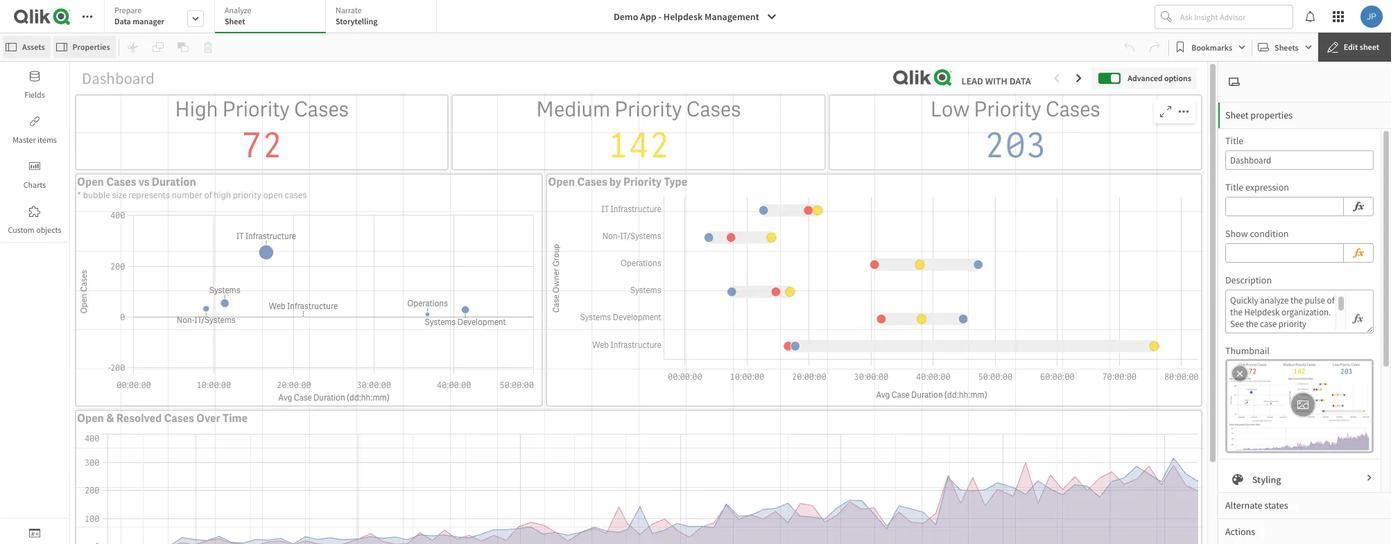 Task type: locate. For each thing, give the bounding box(es) containing it.
2 open expression editor image from the top
[[1353, 311, 1364, 327]]

open inside open cases vs duration * bubble size represents number of high priority open cases
[[77, 175, 104, 189]]

priority inside medium priority cases 142
[[615, 96, 682, 123]]

cases inside low priority cases 203
[[1046, 96, 1101, 123]]

properties button
[[53, 36, 116, 58]]

narrate
[[336, 5, 362, 15]]

sheet
[[1360, 42, 1380, 52]]

puzzle image
[[29, 206, 40, 217]]

title for title expression
[[1226, 181, 1244, 194]]

alternate
[[1226, 500, 1263, 512]]

bubble
[[83, 189, 110, 201]]

0 vertical spatial open expression editor image
[[1353, 245, 1365, 262]]

sheet down sheet 'icon'
[[1226, 109, 1249, 121]]

demo app - helpdesk management button
[[606, 6, 786, 28]]

sheet down analyze
[[225, 16, 245, 26]]

open
[[77, 175, 104, 189], [548, 175, 575, 189], [77, 412, 104, 426]]

open left &
[[77, 412, 104, 426]]

title
[[1226, 135, 1244, 147], [1226, 181, 1244, 194]]

0 vertical spatial sheet
[[225, 16, 245, 26]]

medium priority cases 142
[[537, 96, 742, 168]]

priority inside "high priority cases 72"
[[222, 96, 290, 123]]

sheet image
[[1229, 76, 1241, 87]]

open expression editor image for show condition
[[1353, 245, 1365, 262]]

1 horizontal spatial sheet
[[1226, 109, 1249, 121]]

options
[[1165, 73, 1192, 83]]

*
[[77, 189, 81, 201]]

sheet properties tab
[[1219, 102, 1392, 128]]

open left size
[[77, 175, 104, 189]]

charts
[[23, 180, 46, 190]]

size
[[112, 189, 127, 201]]

0 vertical spatial title
[[1226, 135, 1244, 147]]

styling
[[1253, 474, 1282, 486]]

fields
[[24, 90, 45, 100]]

priority
[[222, 96, 290, 123], [615, 96, 682, 123], [974, 96, 1042, 123], [624, 175, 662, 189]]

fields button
[[0, 62, 69, 107]]

None text field
[[1226, 151, 1375, 170], [1226, 197, 1345, 216], [1226, 151, 1375, 170], [1226, 197, 1345, 216]]

sheets button
[[1256, 36, 1316, 58]]

vs
[[139, 175, 149, 189]]

open expression editor image for description
[[1353, 311, 1364, 327]]

1 vertical spatial title
[[1226, 181, 1244, 194]]

&
[[106, 412, 114, 426]]

cases inside open cases vs duration * bubble size represents number of high priority open cases
[[106, 175, 136, 189]]

application containing 72
[[0, 0, 1392, 545]]

sheet
[[225, 16, 245, 26], [1226, 109, 1249, 121]]

master
[[13, 135, 36, 145]]

open left "by"
[[548, 175, 575, 189]]

application
[[0, 0, 1392, 545]]

thumbnail
[[1226, 345, 1270, 357]]

priority for 203
[[974, 96, 1042, 123]]

object image
[[29, 161, 40, 172]]

bookmarks button
[[1173, 36, 1250, 58]]

custom
[[8, 225, 35, 235]]

1 title from the top
[[1226, 135, 1244, 147]]

cases
[[294, 96, 349, 123], [687, 96, 742, 123], [1046, 96, 1101, 123], [106, 175, 136, 189], [577, 175, 608, 189], [164, 412, 194, 426]]

description
[[1226, 274, 1273, 287]]

helpdesk
[[664, 10, 703, 23]]

over
[[196, 412, 221, 426]]

assets button
[[3, 36, 50, 58]]

next image
[[1366, 474, 1375, 486]]

142
[[608, 123, 670, 168]]

priority inside low priority cases 203
[[974, 96, 1042, 123]]

1 vertical spatial sheet
[[1226, 109, 1249, 121]]

open cases by priority type
[[548, 175, 688, 189]]

low
[[931, 96, 970, 123]]

title left expression
[[1226, 181, 1244, 194]]

demo app - helpdesk management
[[614, 10, 760, 23]]

management
[[705, 10, 760, 23]]

open & resolved cases over time
[[77, 412, 248, 426]]

custom objects
[[8, 225, 61, 235]]

variables image
[[29, 528, 40, 539]]

Ask Insight Advisor text field
[[1178, 6, 1293, 28]]

open cases vs duration * bubble size represents number of high priority open cases
[[77, 175, 307, 201]]

change thumbnail image
[[1297, 397, 1310, 414]]

cases inside "high priority cases 72"
[[294, 96, 349, 123]]

1 vertical spatial open expression editor image
[[1353, 311, 1364, 327]]

tab list containing prepare
[[104, 0, 442, 35]]

bookmarks
[[1192, 42, 1233, 52]]

next sheet: performance image
[[1074, 73, 1085, 84]]

1 open expression editor image from the top
[[1353, 245, 1365, 262]]

tab list
[[104, 0, 442, 35]]

tab list inside application
[[104, 0, 442, 35]]

cases inside medium priority cases 142
[[687, 96, 742, 123]]

0 horizontal spatial sheet
[[225, 16, 245, 26]]

medium
[[537, 96, 611, 123]]

properties
[[73, 42, 110, 52]]

properties
[[1251, 109, 1293, 121]]

edit
[[1345, 42, 1359, 52]]

link image
[[29, 116, 40, 127]]

open expression editor image
[[1353, 245, 1365, 262], [1353, 311, 1364, 327]]

analyze
[[225, 5, 251, 15]]

app
[[641, 10, 657, 23]]

2 title from the top
[[1226, 181, 1244, 194]]

title down sheet properties
[[1226, 135, 1244, 147]]

None text field
[[1226, 244, 1345, 263], [1231, 295, 1347, 330], [1226, 244, 1345, 263], [1231, 295, 1347, 330]]



Task type: vqa. For each thing, say whether or not it's contained in the screenshot.
second page from the right
no



Task type: describe. For each thing, give the bounding box(es) containing it.
assets
[[22, 42, 45, 52]]

states
[[1265, 500, 1289, 512]]

title for title
[[1226, 135, 1244, 147]]

reset thumbnail image
[[1234, 367, 1247, 381]]

high priority cases 72
[[175, 96, 349, 168]]

cases
[[285, 189, 307, 201]]

james peterson image
[[1361, 6, 1384, 28]]

priority
[[233, 189, 261, 201]]

objects
[[36, 225, 61, 235]]

prepare data manager
[[114, 5, 164, 26]]

charts button
[[0, 152, 69, 197]]

high
[[175, 96, 218, 123]]

72
[[241, 123, 283, 168]]

prepare
[[114, 5, 142, 15]]

palette image
[[1233, 475, 1244, 486]]

sheets
[[1275, 42, 1299, 52]]

time
[[223, 412, 248, 426]]

open for open & resolved cases over time
[[77, 412, 104, 426]]

open for open cases vs duration * bubble size represents number of high priority open cases
[[77, 175, 104, 189]]

title expression
[[1226, 181, 1290, 194]]

high
[[214, 189, 231, 201]]

number
[[172, 189, 203, 201]]

show
[[1226, 228, 1249, 240]]

storytelling
[[336, 16, 378, 26]]

represents
[[129, 189, 170, 201]]

open
[[263, 189, 283, 201]]

edit sheet
[[1345, 42, 1380, 52]]

show condition
[[1226, 228, 1289, 240]]

actions
[[1226, 526, 1256, 538]]

alternate states
[[1226, 500, 1289, 512]]

type
[[664, 175, 688, 189]]

master items
[[13, 135, 57, 145]]

sheet inside the analyze sheet
[[225, 16, 245, 26]]

priority for 72
[[222, 96, 290, 123]]

advanced
[[1128, 73, 1163, 83]]

condition
[[1251, 228, 1289, 240]]

custom objects button
[[0, 197, 69, 242]]

manager
[[133, 16, 164, 26]]

sheet properties
[[1226, 109, 1293, 121]]

actions tab
[[1219, 519, 1392, 545]]

of
[[204, 189, 212, 201]]

resolved
[[116, 412, 162, 426]]

-
[[659, 10, 662, 23]]

items
[[38, 135, 57, 145]]

duration
[[152, 175, 196, 189]]

open expression editor image
[[1353, 198, 1365, 215]]

narrate storytelling
[[336, 5, 378, 26]]

demo
[[614, 10, 639, 23]]

priority for 142
[[615, 96, 682, 123]]

low priority cases 203
[[931, 96, 1101, 168]]

203
[[985, 123, 1047, 168]]

master items button
[[0, 107, 69, 152]]

open for open cases by priority type
[[548, 175, 575, 189]]

database image
[[29, 71, 40, 82]]

sheet inside sheet properties tab
[[1226, 109, 1249, 121]]

by
[[610, 175, 622, 189]]

alternate states tab
[[1219, 493, 1392, 519]]

data
[[114, 16, 131, 26]]

advanced options
[[1128, 73, 1192, 83]]

analyze sheet
[[225, 5, 251, 26]]

edit sheet button
[[1319, 33, 1392, 62]]

expression
[[1246, 181, 1290, 194]]



